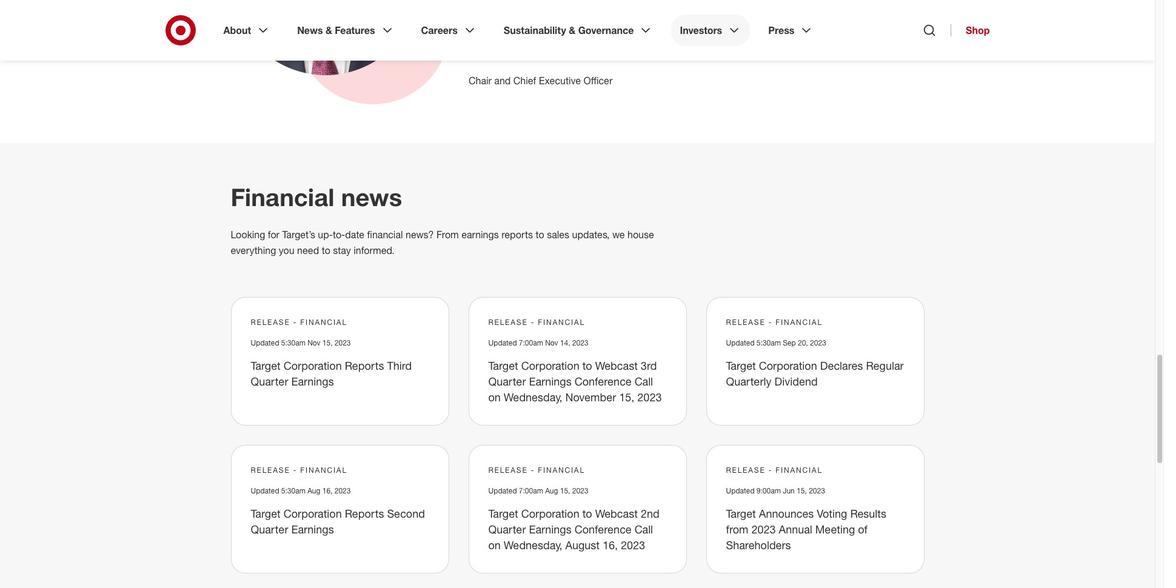 Task type: describe. For each thing, give the bounding box(es) containing it.
financial
[[367, 229, 403, 241]]

updated 5:30am aug 16, 2023
[[251, 486, 351, 495]]

9:00am
[[757, 486, 781, 495]]

third
[[387, 359, 412, 372]]

target for target announces voting results from 2023 annual meeting of shareholders
[[726, 507, 756, 520]]

target corporation reports second quarter earnings
[[251, 507, 425, 536]]

features
[[335, 24, 375, 36]]

updated 5:30am nov 15, 2023
[[251, 338, 351, 347]]

updated 7:00am nov 14, 2023
[[489, 338, 589, 347]]

- for target corporation to webcast 3rd quarter earnings conference call on wednesday, november 15, 2023
[[531, 318, 535, 327]]

governance
[[578, 24, 634, 36]]

call for 3rd
[[635, 375, 653, 388]]

corporation for target corporation declares regular quarterly dividend
[[759, 359, 817, 372]]

earnings
[[462, 229, 499, 241]]

to inside target corporation to webcast 3rd quarter earnings conference call on wednesday, november 15, 2023
[[583, 359, 592, 372]]

you
[[279, 244, 295, 256]]

release for target corporation reports second quarter earnings
[[251, 466, 290, 475]]

house
[[628, 229, 654, 241]]

target's
[[282, 229, 315, 241]]

corporation for target corporation reports second quarter earnings
[[284, 507, 342, 520]]

cornell
[[510, 45, 559, 63]]

updated for target corporation to webcast 2nd quarter earnings conference call on wednesday, august 16, 2023
[[489, 486, 517, 495]]

to down up-
[[322, 244, 330, 256]]

- for target announces voting results from 2023 annual meeting of shareholders
[[769, 466, 773, 475]]

sep
[[783, 338, 796, 347]]

chief
[[513, 74, 536, 87]]

news & features
[[297, 24, 375, 36]]

target corporation to webcast 2nd quarter earnings conference call on wednesday, august 16, 2023
[[489, 507, 660, 552]]

shareholders
[[726, 538, 791, 552]]

2023 inside target corporation to webcast 3rd quarter earnings conference call on wednesday, november 15, 2023
[[638, 390, 662, 404]]

quarter inside target corporation reports third quarter earnings
[[251, 375, 288, 388]]

release for target corporation to webcast 2nd quarter earnings conference call on wednesday, august 16, 2023
[[489, 466, 528, 475]]

3rd
[[641, 359, 657, 372]]

release - financial for target corporation reports third quarter earnings
[[251, 318, 347, 327]]

voting
[[817, 507, 848, 520]]

news & features link
[[289, 15, 403, 46]]

quarter inside "target corporation to webcast 2nd quarter earnings conference call on wednesday, august 16, 2023"
[[489, 523, 526, 536]]

nov for reports
[[308, 338, 321, 347]]

financial up for
[[231, 182, 335, 212]]

release - financial for target announces voting results from 2023 annual meeting of shareholders
[[726, 466, 823, 475]]

0 vertical spatial 16,
[[323, 486, 333, 495]]

wednesday, for august
[[504, 538, 563, 552]]

results
[[851, 507, 887, 520]]

aug for reports
[[308, 486, 321, 495]]

2023 inside "target announces voting results from 2023 annual meeting of shareholders"
[[752, 523, 776, 536]]

conference for november
[[575, 375, 632, 388]]

conference for august
[[575, 523, 632, 536]]

sustainability & governance link
[[495, 15, 662, 46]]

reports for second
[[345, 507, 384, 520]]

release for target announces voting results from 2023 annual meeting of shareholders
[[726, 466, 766, 475]]

20,
[[798, 338, 808, 347]]

about
[[224, 24, 251, 36]]

earnings inside target corporation reports second quarter earnings
[[291, 523, 334, 536]]

about link
[[215, 15, 279, 46]]

2023 for target corporation reports third quarter earnings
[[335, 338, 351, 347]]

november
[[566, 390, 616, 404]]

financial for target announces voting results from 2023 annual meeting of shareholders
[[776, 466, 823, 475]]

target for target corporation to webcast 3rd quarter earnings conference call on wednesday, november 15, 2023
[[489, 359, 518, 372]]

to-
[[333, 229, 345, 241]]

informed.
[[354, 244, 395, 256]]

updates,
[[572, 229, 610, 241]]

financial for target corporation to webcast 3rd quarter earnings conference call on wednesday, november 15, 2023
[[538, 318, 585, 327]]

reports
[[502, 229, 533, 241]]

looking
[[231, 229, 265, 241]]

jun
[[783, 486, 795, 495]]

executive
[[539, 74, 581, 87]]

shop
[[966, 24, 990, 36]]

meeting
[[816, 523, 855, 536]]

press
[[769, 24, 795, 36]]

on for target corporation to webcast 3rd quarter earnings conference call on wednesday, november 15, 2023
[[489, 390, 501, 404]]

to inside "target corporation to webcast 2nd quarter earnings conference call on wednesday, august 16, 2023"
[[583, 507, 592, 520]]

updated 5:30am sep 20, 2023
[[726, 338, 827, 347]]

quarter inside target corporation to webcast 3rd quarter earnings conference call on wednesday, november 15, 2023
[[489, 375, 526, 388]]

- for target corporation to webcast 2nd quarter earnings conference call on wednesday, august 16, 2023
[[531, 466, 535, 475]]

careers link
[[413, 15, 486, 46]]

financial news
[[231, 182, 402, 212]]

regular
[[866, 359, 904, 372]]

reports for third
[[345, 359, 384, 372]]

7:00am for target corporation to webcast 3rd quarter earnings conference call on wednesday, november 15, 2023
[[519, 338, 543, 347]]

target corporation reports third quarter earnings
[[251, 359, 412, 388]]

quarterly
[[726, 375, 772, 388]]

target corporation declares regular quarterly dividend link
[[726, 359, 904, 388]]

- for target corporation declares regular quarterly dividend
[[769, 318, 773, 327]]

& for news
[[326, 24, 332, 36]]

target corporation declares regular quarterly dividend
[[726, 359, 904, 388]]

annual
[[779, 523, 813, 536]]

brian cornell
[[469, 45, 559, 63]]

news
[[341, 182, 402, 212]]

release for target corporation reports third quarter earnings
[[251, 318, 290, 327]]

updated for target announces voting results from 2023 annual meeting of shareholders
[[726, 486, 755, 495]]



Task type: vqa. For each thing, say whether or not it's contained in the screenshot.
Target related to Target Announces Voting Results from 2023 Annual Meeting of Shareholders
yes



Task type: locate. For each thing, give the bounding box(es) containing it.
reports left "second"
[[345, 507, 384, 520]]

1 reports from the top
[[345, 359, 384, 372]]

0 vertical spatial reports
[[345, 359, 384, 372]]

1 vertical spatial webcast
[[595, 507, 638, 520]]

financial up jun
[[776, 466, 823, 475]]

5:30am
[[281, 338, 306, 347], [757, 338, 781, 347], [281, 486, 306, 495]]

target for target corporation to webcast 2nd quarter earnings conference call on wednesday, august 16, 2023
[[489, 507, 518, 520]]

from
[[726, 523, 749, 536]]

corporation inside "target corporation to webcast 2nd quarter earnings conference call on wednesday, august 16, 2023"
[[521, 507, 580, 520]]

target up from
[[726, 507, 756, 520]]

to left sales
[[536, 229, 545, 241]]

updated for target corporation reports second quarter earnings
[[251, 486, 279, 495]]

corporation inside target corporation reports second quarter earnings
[[284, 507, 342, 520]]

conference inside "target corporation to webcast 2nd quarter earnings conference call on wednesday, august 16, 2023"
[[575, 523, 632, 536]]

corporation down updated 7:00am aug 15, 2023
[[521, 507, 580, 520]]

conference
[[575, 375, 632, 388], [575, 523, 632, 536]]

to up august
[[583, 507, 592, 520]]

corporation for target corporation to webcast 2nd quarter earnings conference call on wednesday, august 16, 2023
[[521, 507, 580, 520]]

2 conference from the top
[[575, 523, 632, 536]]

corporation inside target corporation to webcast 3rd quarter earnings conference call on wednesday, november 15, 2023
[[521, 359, 580, 372]]

target down the updated 5:30am aug 16, 2023
[[251, 507, 281, 520]]

updated
[[251, 338, 279, 347], [489, 338, 517, 347], [726, 338, 755, 347], [251, 486, 279, 495], [489, 486, 517, 495], [726, 486, 755, 495]]

2023 up target corporation reports third quarter earnings link
[[335, 338, 351, 347]]

5:30am for target corporation declares regular quarterly dividend
[[757, 338, 781, 347]]

reports left third
[[345, 359, 384, 372]]

&
[[326, 24, 332, 36], [569, 24, 576, 36]]

updated for target corporation to webcast 3rd quarter earnings conference call on wednesday, november 15, 2023
[[489, 338, 517, 347]]

& right the news
[[326, 24, 332, 36]]

corporation down the updated 5:30am aug 16, 2023
[[284, 507, 342, 520]]

reports
[[345, 359, 384, 372], [345, 507, 384, 520]]

1 horizontal spatial 16,
[[603, 538, 618, 552]]

corporation inside target corporation reports third quarter earnings
[[284, 359, 342, 372]]

2023 up 'target corporation to webcast 2nd quarter earnings conference call on wednesday, august 16, 2023' link
[[572, 486, 589, 495]]

financial for target corporation declares regular quarterly dividend
[[776, 318, 823, 327]]

corporation inside target corporation declares regular quarterly dividend
[[759, 359, 817, 372]]

5:30am up target corporation reports third quarter earnings
[[281, 338, 306, 347]]

5:30am for target corporation reports second quarter earnings
[[281, 486, 306, 495]]

target down updated 7:00am nov 14, 2023
[[489, 359, 518, 372]]

release up the updated 5:30am sep 20, 2023
[[726, 318, 766, 327]]

1 & from the left
[[326, 24, 332, 36]]

chair and chief executive officer
[[469, 74, 612, 87]]

financial
[[231, 182, 335, 212], [300, 318, 347, 327], [538, 318, 585, 327], [776, 318, 823, 327], [300, 466, 347, 475], [538, 466, 585, 475], [776, 466, 823, 475]]

need
[[297, 244, 319, 256]]

1 vertical spatial wednesday,
[[504, 538, 563, 552]]

financial for target corporation reports second quarter earnings
[[300, 466, 347, 475]]

- up updated 7:00am nov 14, 2023
[[531, 318, 535, 327]]

1 on from the top
[[489, 390, 501, 404]]

updated 9:00am jun 15, 2023
[[726, 486, 825, 495]]

& for sustainability
[[569, 24, 576, 36]]

16,
[[323, 486, 333, 495], [603, 538, 618, 552]]

- up updated 7:00am aug 15, 2023
[[531, 466, 535, 475]]

2023 up target corporation reports second quarter earnings
[[335, 486, 351, 495]]

target corporation to webcast 3rd quarter earnings conference call on wednesday, november 15, 2023
[[489, 359, 662, 404]]

2023 for target corporation to webcast 3rd quarter earnings conference call on wednesday, november 15, 2023
[[572, 338, 589, 347]]

5:30am up target corporation reports second quarter earnings link
[[281, 486, 306, 495]]

reports inside target corporation reports third quarter earnings
[[345, 359, 384, 372]]

updated for target corporation declares regular quarterly dividend
[[726, 338, 755, 347]]

conference inside target corporation to webcast 3rd quarter earnings conference call on wednesday, november 15, 2023
[[575, 375, 632, 388]]

corporation for target corporation to webcast 3rd quarter earnings conference call on wednesday, november 15, 2023
[[521, 359, 580, 372]]

target down updated 7:00am aug 15, 2023
[[489, 507, 518, 520]]

1 aug from the left
[[308, 486, 321, 495]]

2023 for target corporation declares regular quarterly dividend
[[810, 338, 827, 347]]

announces
[[759, 507, 814, 520]]

everything
[[231, 244, 276, 256]]

sustainability
[[504, 24, 566, 36]]

to up the november
[[583, 359, 592, 372]]

shop link
[[951, 24, 990, 36]]

quarter inside target corporation reports second quarter earnings
[[251, 523, 288, 536]]

target corporation reports third quarter earnings link
[[251, 359, 412, 388]]

2 7:00am from the top
[[519, 486, 543, 495]]

2023 down 2nd
[[621, 538, 645, 552]]

15, up target corporation reports third quarter earnings
[[323, 338, 333, 347]]

webcast left the 3rd
[[595, 359, 638, 372]]

corporation for target corporation reports third quarter earnings
[[284, 359, 342, 372]]

nov for to
[[545, 338, 558, 347]]

release for target corporation declares regular quarterly dividend
[[726, 318, 766, 327]]

release up 9:00am on the bottom right of page
[[726, 466, 766, 475]]

- for target corporation reports third quarter earnings
[[293, 318, 297, 327]]

15, right jun
[[797, 486, 807, 495]]

target inside target corporation reports second quarter earnings
[[251, 507, 281, 520]]

on for target corporation to webcast 2nd quarter earnings conference call on wednesday, august 16, 2023
[[489, 538, 501, 552]]

brian
[[469, 45, 505, 63]]

looking for target's up-to-date financial news? from earnings reports to sales updates, we house everything you need to stay informed.
[[231, 229, 654, 256]]

financial up the updated 5:30am aug 16, 2023
[[300, 466, 347, 475]]

target inside "target corporation to webcast 2nd quarter earnings conference call on wednesday, august 16, 2023"
[[489, 507, 518, 520]]

& left the governance
[[569, 24, 576, 36]]

- for target corporation reports second quarter earnings
[[293, 466, 297, 475]]

corporation up dividend on the bottom
[[759, 359, 817, 372]]

0 horizontal spatial &
[[326, 24, 332, 36]]

aug up target corporation reports second quarter earnings link
[[308, 486, 321, 495]]

stay
[[333, 244, 351, 256]]

news?
[[406, 229, 434, 241]]

webcast inside target corporation to webcast 3rd quarter earnings conference call on wednesday, november 15, 2023
[[595, 359, 638, 372]]

2023 for target corporation reports second quarter earnings
[[335, 486, 351, 495]]

august
[[566, 538, 600, 552]]

aug for to
[[545, 486, 558, 495]]

wednesday, down updated 7:00am nov 14, 2023
[[504, 390, 563, 404]]

1 vertical spatial on
[[489, 538, 501, 552]]

0 vertical spatial conference
[[575, 375, 632, 388]]

16, right august
[[603, 538, 618, 552]]

conference up august
[[575, 523, 632, 536]]

- up the updated 5:30am aug 16, 2023
[[293, 466, 297, 475]]

aug up "target corporation to webcast 2nd quarter earnings conference call on wednesday, august 16, 2023"
[[545, 486, 558, 495]]

2023 up shareholders
[[752, 523, 776, 536]]

earnings
[[291, 375, 334, 388], [529, 375, 572, 388], [291, 523, 334, 536], [529, 523, 572, 536]]

sustainability & governance
[[504, 24, 634, 36]]

wednesday,
[[504, 390, 563, 404], [504, 538, 563, 552]]

quarter down the updated 5:30am aug 16, 2023
[[251, 523, 288, 536]]

webcast
[[595, 359, 638, 372], [595, 507, 638, 520]]

nov
[[308, 338, 321, 347], [545, 338, 558, 347]]

news
[[297, 24, 323, 36]]

release - financial for target corporation to webcast 2nd quarter earnings conference call on wednesday, august 16, 2023
[[489, 466, 585, 475]]

target up "quarterly"
[[726, 359, 756, 372]]

release up updated 7:00am nov 14, 2023
[[489, 318, 528, 327]]

0 vertical spatial 7:00am
[[519, 338, 543, 347]]

1 wednesday, from the top
[[504, 390, 563, 404]]

0 vertical spatial call
[[635, 375, 653, 388]]

0 horizontal spatial aug
[[308, 486, 321, 495]]

1 call from the top
[[635, 375, 653, 388]]

target inside target corporation to webcast 3rd quarter earnings conference call on wednesday, november 15, 2023
[[489, 359, 518, 372]]

financial up updated 5:30am nov 15, 2023
[[300, 318, 347, 327]]

2 nov from the left
[[545, 338, 558, 347]]

to
[[536, 229, 545, 241], [322, 244, 330, 256], [583, 359, 592, 372], [583, 507, 592, 520]]

target for target corporation reports second quarter earnings
[[251, 507, 281, 520]]

2023 right 14,
[[572, 338, 589, 347]]

release - financial up the updated 5:30am aug 16, 2023
[[251, 466, 347, 475]]

conference up the november
[[575, 375, 632, 388]]

15, right the november
[[619, 390, 635, 404]]

release up updated 5:30am nov 15, 2023
[[251, 318, 290, 327]]

of
[[858, 523, 868, 536]]

release - financial for target corporation to webcast 3rd quarter earnings conference call on wednesday, november 15, 2023
[[489, 318, 585, 327]]

7:00am for target corporation to webcast 2nd quarter earnings conference call on wednesday, august 16, 2023
[[519, 486, 543, 495]]

nov left 14,
[[545, 338, 558, 347]]

2 wednesday, from the top
[[504, 538, 563, 552]]

quarter down updated 5:30am nov 15, 2023
[[251, 375, 288, 388]]

1 vertical spatial 16,
[[603, 538, 618, 552]]

1 vertical spatial reports
[[345, 507, 384, 520]]

release - financial up updated 7:00am aug 15, 2023
[[489, 466, 585, 475]]

15,
[[323, 338, 333, 347], [619, 390, 635, 404], [560, 486, 570, 495], [797, 486, 807, 495]]

financial for target corporation reports third quarter earnings
[[300, 318, 347, 327]]

release - financial for target corporation declares regular quarterly dividend
[[726, 318, 823, 327]]

webcast for 15,
[[595, 359, 638, 372]]

wednesday, inside "target corporation to webcast 2nd quarter earnings conference call on wednesday, august 16, 2023"
[[504, 538, 563, 552]]

release - financial up updated 7:00am nov 14, 2023
[[489, 318, 585, 327]]

from
[[437, 229, 459, 241]]

investors
[[680, 24, 723, 36]]

target inside "target announces voting results from 2023 annual meeting of shareholders"
[[726, 507, 756, 520]]

15, for quarter
[[323, 338, 333, 347]]

call
[[635, 375, 653, 388], [635, 523, 653, 536]]

-
[[293, 318, 297, 327], [531, 318, 535, 327], [769, 318, 773, 327], [293, 466, 297, 475], [531, 466, 535, 475], [769, 466, 773, 475]]

wednesday, left august
[[504, 538, 563, 552]]

target for target corporation reports third quarter earnings
[[251, 359, 281, 372]]

up-
[[318, 229, 333, 241]]

nov up target corporation reports third quarter earnings
[[308, 338, 321, 347]]

target inside target corporation reports third quarter earnings
[[251, 359, 281, 372]]

target inside target corporation declares regular quarterly dividend
[[726, 359, 756, 372]]

0 horizontal spatial nov
[[308, 338, 321, 347]]

2 on from the top
[[489, 538, 501, 552]]

financial up 14,
[[538, 318, 585, 327]]

15, for 2nd
[[560, 486, 570, 495]]

target for target corporation declares regular quarterly dividend
[[726, 359, 756, 372]]

careers
[[421, 24, 458, 36]]

updated 7:00am aug 15, 2023
[[489, 486, 589, 495]]

chair
[[469, 74, 492, 87]]

call down 2nd
[[635, 523, 653, 536]]

and
[[494, 74, 511, 87]]

webcast left 2nd
[[595, 507, 638, 520]]

quarter down updated 7:00am nov 14, 2023
[[489, 375, 526, 388]]

webcast for 16,
[[595, 507, 638, 520]]

14,
[[560, 338, 570, 347]]

dividend
[[775, 375, 818, 388]]

2 call from the top
[[635, 523, 653, 536]]

0 vertical spatial wednesday,
[[504, 390, 563, 404]]

wednesday, inside target corporation to webcast 3rd quarter earnings conference call on wednesday, november 15, 2023
[[504, 390, 563, 404]]

2023 for target announces voting results from 2023 annual meeting of shareholders
[[809, 486, 825, 495]]

declares
[[820, 359, 863, 372]]

press link
[[760, 15, 823, 46]]

0 vertical spatial on
[[489, 390, 501, 404]]

15, inside target corporation to webcast 3rd quarter earnings conference call on wednesday, november 15, 2023
[[619, 390, 635, 404]]

target announces voting results from 2023 annual meeting of shareholders link
[[726, 507, 887, 552]]

16, inside "target corporation to webcast 2nd quarter earnings conference call on wednesday, august 16, 2023"
[[603, 538, 618, 552]]

earnings inside "target corporation to webcast 2nd quarter earnings conference call on wednesday, august 16, 2023"
[[529, 523, 572, 536]]

earnings inside target corporation to webcast 3rd quarter earnings conference call on wednesday, november 15, 2023
[[529, 375, 572, 388]]

release - financial up updated 5:30am nov 15, 2023
[[251, 318, 347, 327]]

1 horizontal spatial nov
[[545, 338, 558, 347]]

call inside "target corporation to webcast 2nd quarter earnings conference call on wednesday, august 16, 2023"
[[635, 523, 653, 536]]

on inside "target corporation to webcast 2nd quarter earnings conference call on wednesday, august 16, 2023"
[[489, 538, 501, 552]]

call for 2nd
[[635, 523, 653, 536]]

target corporation reports second quarter earnings link
[[251, 507, 425, 536]]

1 horizontal spatial aug
[[545, 486, 558, 495]]

0 vertical spatial webcast
[[595, 359, 638, 372]]

on inside target corporation to webcast 3rd quarter earnings conference call on wednesday, november 15, 2023
[[489, 390, 501, 404]]

call down the 3rd
[[635, 375, 653, 388]]

2 webcast from the top
[[595, 507, 638, 520]]

earnings inside target corporation reports third quarter earnings
[[291, 375, 334, 388]]

target corporation to webcast 3rd quarter earnings conference call on wednesday, november 15, 2023 link
[[489, 359, 662, 404]]

corporation down updated 7:00am nov 14, 2023
[[521, 359, 580, 372]]

15, up "target corporation to webcast 2nd quarter earnings conference call on wednesday, august 16, 2023"
[[560, 486, 570, 495]]

webcast inside "target corporation to webcast 2nd quarter earnings conference call on wednesday, august 16, 2023"
[[595, 507, 638, 520]]

release - financial
[[251, 318, 347, 327], [489, 318, 585, 327], [726, 318, 823, 327], [251, 466, 347, 475], [489, 466, 585, 475], [726, 466, 823, 475]]

call inside target corporation to webcast 3rd quarter earnings conference call on wednesday, november 15, 2023
[[635, 375, 653, 388]]

financial up updated 7:00am aug 15, 2023
[[538, 466, 585, 475]]

release for target corporation to webcast 3rd quarter earnings conference call on wednesday, november 15, 2023
[[489, 318, 528, 327]]

for
[[268, 229, 280, 241]]

updated for target corporation reports third quarter earnings
[[251, 338, 279, 347]]

2023
[[335, 338, 351, 347], [572, 338, 589, 347], [810, 338, 827, 347], [638, 390, 662, 404], [335, 486, 351, 495], [572, 486, 589, 495], [809, 486, 825, 495], [752, 523, 776, 536], [621, 538, 645, 552]]

corporation down updated 5:30am nov 15, 2023
[[284, 359, 342, 372]]

1 vertical spatial call
[[635, 523, 653, 536]]

earnings down updated 5:30am nov 15, 2023
[[291, 375, 334, 388]]

reports inside target corporation reports second quarter earnings
[[345, 507, 384, 520]]

financial for target corporation to webcast 2nd quarter earnings conference call on wednesday, august 16, 2023
[[538, 466, 585, 475]]

1 nov from the left
[[308, 338, 321, 347]]

date
[[345, 229, 365, 241]]

2023 right 20,
[[810, 338, 827, 347]]

16, up target corporation reports second quarter earnings link
[[323, 486, 333, 495]]

officer
[[583, 74, 612, 87]]

investors link
[[672, 15, 750, 46]]

15, for from
[[797, 486, 807, 495]]

5:30am left sep
[[757, 338, 781, 347]]

1 webcast from the top
[[595, 359, 638, 372]]

release
[[251, 318, 290, 327], [489, 318, 528, 327], [726, 318, 766, 327], [251, 466, 290, 475], [489, 466, 528, 475], [726, 466, 766, 475]]

2023 inside "target corporation to webcast 2nd quarter earnings conference call on wednesday, august 16, 2023"
[[621, 538, 645, 552]]

quarter
[[251, 375, 288, 388], [489, 375, 526, 388], [251, 523, 288, 536], [489, 523, 526, 536]]

- up the updated 5:30am sep 20, 2023
[[769, 318, 773, 327]]

2 aug from the left
[[545, 486, 558, 495]]

- up updated 5:30am nov 15, 2023
[[293, 318, 297, 327]]

release up the updated 5:30am aug 16, 2023
[[251, 466, 290, 475]]

release - financial for target corporation reports second quarter earnings
[[251, 466, 347, 475]]

release - financial up the updated 9:00am jun 15, 2023
[[726, 466, 823, 475]]

1 horizontal spatial &
[[569, 24, 576, 36]]

1 conference from the top
[[575, 375, 632, 388]]

- up 9:00am on the bottom right of page
[[769, 466, 773, 475]]

release up updated 7:00am aug 15, 2023
[[489, 466, 528, 475]]

aug
[[308, 486, 321, 495], [545, 486, 558, 495]]

5:30am for target corporation reports third quarter earnings
[[281, 338, 306, 347]]

earnings up august
[[529, 523, 572, 536]]

7:00am left 14,
[[519, 338, 543, 347]]

target corporation to webcast 2nd quarter earnings conference call on wednesday, august 16, 2023 link
[[489, 507, 660, 552]]

2nd
[[641, 507, 660, 520]]

2023 for target corporation to webcast 2nd quarter earnings conference call on wednesday, august 16, 2023
[[572, 486, 589, 495]]

earnings down updated 7:00am nov 14, 2023
[[529, 375, 572, 388]]

7:00am up "target corporation to webcast 2nd quarter earnings conference call on wednesday, august 16, 2023"
[[519, 486, 543, 495]]

2023 down the 3rd
[[638, 390, 662, 404]]

2 & from the left
[[569, 24, 576, 36]]

on
[[489, 390, 501, 404], [489, 538, 501, 552]]

1 vertical spatial 7:00am
[[519, 486, 543, 495]]

wednesday, for november
[[504, 390, 563, 404]]

earnings down the updated 5:30am aug 16, 2023
[[291, 523, 334, 536]]

2023 up voting at the right bottom
[[809, 486, 825, 495]]

sales
[[547, 229, 570, 241]]

quarter down updated 7:00am aug 15, 2023
[[489, 523, 526, 536]]

financial up 20,
[[776, 318, 823, 327]]

1 7:00am from the top
[[519, 338, 543, 347]]

target announces voting results from 2023 annual meeting of shareholders
[[726, 507, 887, 552]]

release - financial up the updated 5:30am sep 20, 2023
[[726, 318, 823, 327]]

target down updated 5:30am nov 15, 2023
[[251, 359, 281, 372]]

second
[[387, 507, 425, 520]]

2 reports from the top
[[345, 507, 384, 520]]

we
[[613, 229, 625, 241]]

1 vertical spatial conference
[[575, 523, 632, 536]]

0 horizontal spatial 16,
[[323, 486, 333, 495]]



